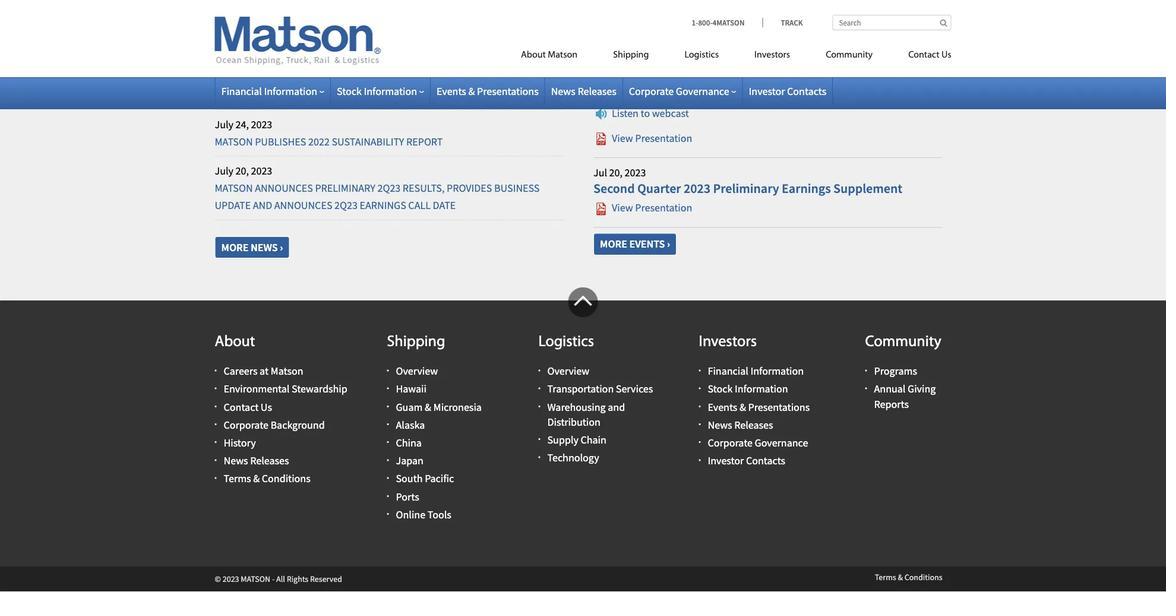 Task type: locate. For each thing, give the bounding box(es) containing it.
news releases link for the bottom financial information link's "events & presentations" link
[[708, 419, 774, 432]]

matson for 24,
[[215, 135, 253, 148]]

contact down environmental
[[224, 401, 259, 414]]

800-
[[699, 18, 713, 27]]

1 horizontal spatial terms & conditions link
[[875, 573, 943, 583]]

quarter down 4:30
[[638, 86, 681, 102]]

sustainability
[[332, 135, 404, 148]]

news
[[215, 36, 254, 58], [551, 84, 576, 98], [251, 241, 278, 254], [708, 419, 733, 432], [224, 455, 248, 468]]

corporate governance
[[629, 84, 730, 98]]

contact
[[909, 50, 940, 60], [224, 401, 259, 414]]

1 horizontal spatial corporate
[[629, 84, 674, 98]]

information for stock information
[[364, 84, 417, 98]]

contacts
[[788, 84, 827, 98], [746, 455, 786, 468]]

corporate governance link
[[629, 84, 737, 98], [708, 437, 809, 450]]

2023 inside july 20, 2023 matson announces preliminary 2q23 results, provides business update and announces 2q23 earnings call date
[[251, 165, 272, 178]]

july inside july 20, 2023 matson announces preliminary 2q23 results, provides business update and announces 2q23 earnings call date
[[215, 165, 234, 178]]

1,
[[248, 71, 256, 85], [613, 71, 621, 85]]

all
[[276, 575, 285, 585]]

warehousing and distribution link
[[548, 401, 625, 429]]

stock information link for "events & presentations" link for financial information link to the left
[[337, 84, 424, 98]]

1 1, from the left
[[248, 71, 256, 85]]

0 horizontal spatial news releases
[[215, 36, 321, 58]]

careers
[[224, 365, 258, 378]]

news releases up "listen"
[[551, 84, 617, 98]]

2023 up and
[[251, 165, 272, 178]]

1 overview from the left
[[396, 365, 438, 378]]

at up environmental
[[260, 365, 269, 378]]

presentation up more events ›
[[636, 202, 693, 215]]

and
[[608, 401, 625, 414]]

0 horizontal spatial overview link
[[396, 365, 438, 378]]

2 horizontal spatial news releases link
[[708, 419, 774, 432]]

1 vertical spatial contact
[[224, 401, 259, 414]]

releases inside the financial information stock information events & presentations news releases corporate governance investor contacts
[[735, 419, 774, 432]]

investor contacts link for corporate governance link associated with news releases link associated with "events & presentations" link for financial information link to the left
[[749, 84, 827, 98]]

1 horizontal spatial news releases link
[[551, 84, 617, 98]]

shipping inside top menu navigation
[[613, 50, 649, 60]]

1 vertical spatial shipping
[[387, 335, 445, 351]]

second down jul
[[594, 181, 635, 197]]

0 horizontal spatial ›
[[280, 241, 283, 254]]

july
[[215, 118, 234, 131], [215, 165, 234, 178]]

2 presentation from the top
[[636, 202, 693, 215]]

overview up transportation at the bottom of page
[[548, 365, 590, 378]]

overview for hawaii
[[396, 365, 438, 378]]

corporate inside the financial information stock information events & presentations news releases corporate governance investor contacts
[[708, 437, 753, 450]]

matson left ‐
[[241, 575, 271, 585]]

overview inside overview hawaii guam & micronesia alaska china japan south pacific ports online tools
[[396, 365, 438, 378]]

0 vertical spatial conditions
[[262, 473, 311, 486]]

0 vertical spatial terms
[[224, 473, 251, 486]]

& inside 'careers at matson environmental stewardship contact us corporate background history news releases terms & conditions'
[[253, 473, 260, 486]]

contact us link down environmental
[[224, 401, 272, 414]]

overview link for shipping
[[396, 365, 438, 378]]

view up more events ›
[[612, 202, 633, 215]]

announces right inc.
[[278, 88, 336, 102]]

more news ›
[[221, 241, 283, 254]]

20, right jul
[[610, 166, 623, 179]]

2 vertical spatial news releases link
[[224, 455, 289, 468]]

news releases link
[[551, 84, 617, 98], [708, 419, 774, 432], [224, 455, 289, 468]]

publishes
[[255, 135, 306, 148]]

0 vertical spatial events & presentations
[[594, 36, 757, 58]]

events & presentations link for financial information link to the left
[[437, 84, 539, 98]]

shipping up "listen"
[[613, 50, 649, 60]]

1, right aug
[[613, 71, 621, 85]]

second inside jul 20, 2023 second quarter 2023 preliminary earnings supplement view presentation
[[594, 181, 635, 197]]

financial information
[[221, 84, 317, 98]]

matson, inc. announces second quarter 2023 results link
[[215, 88, 486, 102]]

1 horizontal spatial investor
[[749, 84, 785, 98]]

0 vertical spatial contact us link
[[891, 44, 952, 69]]

20,
[[236, 165, 249, 178], [610, 166, 623, 179]]

1 view presentation link from the top
[[594, 132, 693, 145]]

2 vertical spatial corporate
[[708, 437, 753, 450]]

0 vertical spatial about
[[521, 50, 546, 60]]

more events › link
[[594, 234, 677, 256]]

contact inside 'careers at matson environmental stewardship contact us corporate background history news releases terms & conditions'
[[224, 401, 259, 414]]

4matson
[[713, 18, 745, 27]]

0 horizontal spatial 2q23
[[335, 199, 358, 212]]

environmental
[[224, 383, 290, 396]]

community up programs link
[[866, 335, 942, 351]]

view presentation link up more events ›
[[594, 202, 693, 215]]

matson image
[[215, 17, 381, 65]]

1 view from the top
[[612, 132, 633, 145]]

2 overview from the left
[[548, 365, 590, 378]]

0 vertical spatial shipping
[[613, 50, 649, 60]]

about
[[521, 50, 546, 60], [215, 335, 255, 351]]

2 overview link from the left
[[548, 365, 590, 378]]

1 horizontal spatial contacts
[[788, 84, 827, 98]]

quarter down view presentation
[[638, 181, 681, 197]]

1 vertical spatial news releases link
[[708, 419, 774, 432]]

financial for financial information
[[221, 84, 262, 98]]

1 horizontal spatial logistics
[[685, 50, 719, 60]]

results
[[767, 86, 808, 102]]

shipping up hawaii 'link'
[[387, 335, 445, 351]]

overview for transportation
[[548, 365, 590, 378]]

view down "listen"
[[612, 132, 633, 145]]

2023 down shipping link at right
[[623, 71, 644, 85]]

24,
[[236, 118, 249, 131]]

1 vertical spatial news releases
[[551, 84, 617, 98]]

at left 4:30
[[646, 71, 655, 85]]

matson announces preliminary 2q23 results, provides business update and announces 2q23 earnings call date link
[[215, 182, 540, 212]]

0 vertical spatial presentation
[[636, 132, 693, 145]]

1 horizontal spatial overview link
[[548, 365, 590, 378]]

us inside 'careers at matson environmental stewardship contact us corporate background history news releases terms & conditions'
[[261, 401, 272, 414]]

2 second from the top
[[594, 181, 635, 197]]

matson down 24, on the left top
[[215, 135, 253, 148]]

1, inside the aug 1, 2023 at 4:30 pm edt second quarter 2023 financial results conference call
[[613, 71, 621, 85]]

2q23 up earnings
[[378, 182, 401, 195]]

0 horizontal spatial more
[[221, 241, 249, 254]]

1 vertical spatial contact us link
[[224, 401, 272, 414]]

1 horizontal spatial contact
[[909, 50, 940, 60]]

guam
[[396, 401, 423, 414]]

stock information link for the bottom financial information link's "events & presentations" link
[[708, 383, 788, 396]]

back to top image
[[569, 288, 598, 318]]

south pacific link
[[396, 473, 454, 486]]

track link
[[763, 18, 803, 27]]

2 july from the top
[[215, 165, 234, 178]]

financial inside the financial information stock information events & presentations news releases corporate governance investor contacts
[[708, 365, 749, 378]]

0 vertical spatial view
[[612, 132, 633, 145]]

1 horizontal spatial at
[[646, 71, 655, 85]]

investor contacts link
[[749, 84, 827, 98], [708, 455, 786, 468]]

investors
[[755, 50, 791, 60], [699, 335, 757, 351]]

about for about matson
[[521, 50, 546, 60]]

0 horizontal spatial 20,
[[236, 165, 249, 178]]

governance
[[676, 84, 730, 98], [755, 437, 809, 450]]

0 vertical spatial july
[[215, 118, 234, 131]]

us up corporate background "link"
[[261, 401, 272, 414]]

contact us link down search icon
[[891, 44, 952, 69]]

us down search icon
[[942, 50, 952, 60]]

1 horizontal spatial contact us link
[[891, 44, 952, 69]]

2 view from the top
[[612, 202, 633, 215]]

©
[[215, 575, 221, 585]]

1 vertical spatial community
[[866, 335, 942, 351]]

1 horizontal spatial ›
[[667, 238, 670, 251]]

logistics inside top menu navigation
[[685, 50, 719, 60]]

terms & conditions
[[875, 573, 943, 583]]

news releases down under "about matson". on the top left of the page
[[215, 36, 321, 58]]

call
[[409, 199, 431, 212]]

second quarter 2023 financial results conference call link
[[594, 86, 943, 102]]

logistics down back to top image
[[539, 335, 594, 351]]

0 horizontal spatial stock
[[337, 84, 362, 98]]

‐
[[272, 575, 275, 585]]

1 horizontal spatial about
[[521, 50, 546, 60]]

ports
[[396, 490, 419, 504]]

1 horizontal spatial more
[[600, 238, 628, 251]]

shipping link
[[596, 44, 667, 69]]

1, inside august 1, 2023 matson, inc. announces second quarter 2023 results
[[248, 71, 256, 85]]

events
[[594, 36, 641, 58], [437, 84, 466, 98], [630, 238, 665, 251], [708, 401, 738, 414]]

1 vertical spatial stock
[[708, 383, 733, 396]]

pm
[[678, 71, 692, 85]]

1-800-4matson
[[692, 18, 745, 27]]

announces up and
[[255, 182, 313, 195]]

20, inside july 20, 2023 matson announces preliminary 2q23 results, provides business update and announces 2q23 earnings call date
[[236, 165, 249, 178]]

investor inside the financial information stock information events & presentations news releases corporate governance investor contacts
[[708, 455, 744, 468]]

1 horizontal spatial 1,
[[613, 71, 621, 85]]

1 vertical spatial presentation
[[636, 202, 693, 215]]

financial for financial information stock information events & presentations news releases corporate governance investor contacts
[[708, 365, 749, 378]]

july inside july 24, 2023 matson publishes 2022 sustainability report
[[215, 118, 234, 131]]

1 vertical spatial matson
[[271, 365, 303, 378]]

0 horizontal spatial news releases link
[[224, 455, 289, 468]]

None search field
[[833, 15, 952, 30]]

0 horizontal spatial terms & conditions link
[[224, 473, 311, 486]]

1 horizontal spatial stock
[[708, 383, 733, 396]]

0 horizontal spatial stock information link
[[337, 84, 424, 98]]

overview up hawaii
[[396, 365, 438, 378]]

1 second from the top
[[594, 86, 635, 102]]

corporate inside 'careers at matson environmental stewardship contact us corporate background history news releases terms & conditions'
[[224, 419, 269, 432]]

0 horizontal spatial shipping
[[387, 335, 445, 351]]

shipping
[[613, 50, 649, 60], [387, 335, 445, 351]]

1 presentation from the top
[[636, 132, 693, 145]]

1 vertical spatial corporate
[[224, 419, 269, 432]]

more events ›
[[600, 238, 670, 251]]

1 vertical spatial logistics
[[539, 335, 594, 351]]

community
[[826, 50, 873, 60], [866, 335, 942, 351]]

1 horizontal spatial governance
[[755, 437, 809, 450]]

1, for quarter
[[248, 71, 256, 85]]

1 vertical spatial announces
[[255, 182, 313, 195]]

1 quarter from the top
[[638, 86, 681, 102]]

0 vertical spatial corporate
[[629, 84, 674, 98]]

under
[[215, 11, 241, 25]]

1 vertical spatial july
[[215, 165, 234, 178]]

0 vertical spatial announces
[[278, 88, 336, 102]]

chain
[[581, 434, 607, 447]]

listen to webcast link
[[594, 107, 689, 120]]

1 horizontal spatial us
[[942, 50, 952, 60]]

overview link up hawaii
[[396, 365, 438, 378]]

20, up update
[[236, 165, 249, 178]]

1 horizontal spatial stock information link
[[708, 383, 788, 396]]

distribution
[[548, 416, 601, 429]]

0 vertical spatial logistics
[[685, 50, 719, 60]]

view inside jul 20, 2023 second quarter 2023 preliminary earnings supplement view presentation
[[612, 202, 633, 215]]

transportation
[[548, 383, 614, 396]]

1 horizontal spatial events & presentations link
[[708, 401, 810, 414]]

0 vertical spatial quarter
[[638, 86, 681, 102]]

0 vertical spatial matson
[[215, 135, 253, 148]]

2 1, from the left
[[613, 71, 621, 85]]

overview link up transportation at the bottom of page
[[548, 365, 590, 378]]

0 horizontal spatial governance
[[676, 84, 730, 98]]

second down aug
[[594, 86, 635, 102]]

matson inside july 20, 2023 matson announces preliminary 2q23 results, provides business update and announces 2q23 earnings call date
[[215, 182, 253, 195]]

matson for 20,
[[215, 182, 253, 195]]

0 vertical spatial community
[[826, 50, 873, 60]]

warehousing
[[548, 401, 606, 414]]

and
[[253, 199, 272, 212]]

quarter inside the aug 1, 2023 at 4:30 pm edt second quarter 2023 financial results conference call
[[638, 86, 681, 102]]

track
[[781, 18, 803, 27]]

matson
[[215, 135, 253, 148], [215, 182, 253, 195], [241, 575, 271, 585]]

provides
[[447, 182, 492, 195]]

1 horizontal spatial conditions
[[905, 573, 943, 583]]

0 horizontal spatial investor
[[708, 455, 744, 468]]

matson inside july 24, 2023 matson publishes 2022 sustainability report
[[215, 135, 253, 148]]

matson".
[[277, 11, 315, 25]]

2023 up inc.
[[258, 71, 279, 85]]

2 quarter from the top
[[638, 181, 681, 197]]

logistics up edt
[[685, 50, 719, 60]]

financial
[[221, 84, 262, 98], [714, 86, 765, 102], [708, 365, 749, 378]]

programs annual giving reports
[[875, 365, 936, 411]]

community up the "conference" at the right top of the page
[[826, 50, 873, 60]]

logistics
[[685, 50, 719, 60], [539, 335, 594, 351]]

1 overview link from the left
[[396, 365, 438, 378]]

0 vertical spatial corporate governance link
[[629, 84, 737, 98]]

0 vertical spatial news releases
[[215, 36, 321, 58]]

about inside top menu navigation
[[521, 50, 546, 60]]

0 horizontal spatial us
[[261, 401, 272, 414]]

1 vertical spatial investor
[[708, 455, 744, 468]]

0 horizontal spatial conditions
[[262, 473, 311, 486]]

overview inside overview transportation services warehousing and distribution supply chain technology
[[548, 365, 590, 378]]

0 horizontal spatial about
[[215, 335, 255, 351]]

0 vertical spatial stock information link
[[337, 84, 424, 98]]

&
[[645, 36, 655, 58], [469, 84, 475, 98], [425, 401, 431, 414], [740, 401, 746, 414], [253, 473, 260, 486], [898, 573, 903, 583]]

quarter
[[638, 86, 681, 102], [638, 181, 681, 197]]

supply
[[548, 434, 579, 447]]

matson up update
[[215, 182, 253, 195]]

announces right and
[[274, 199, 333, 212]]

online tools link
[[396, 508, 452, 522]]

background
[[271, 419, 325, 432]]

2023 left "preliminary"
[[684, 181, 711, 197]]

us
[[942, 50, 952, 60], [261, 401, 272, 414]]

2 horizontal spatial corporate
[[708, 437, 753, 450]]

1 vertical spatial terms & conditions link
[[875, 573, 943, 583]]

1 july from the top
[[215, 118, 234, 131]]

1 vertical spatial events & presentations
[[437, 84, 539, 98]]

footer
[[0, 288, 1167, 593]]

0 horizontal spatial 1,
[[248, 71, 256, 85]]

0 vertical spatial matson
[[548, 50, 578, 60]]

presentation down webcast
[[636, 132, 693, 145]]

0 horizontal spatial logistics
[[539, 335, 594, 351]]

history
[[224, 437, 256, 450]]

1 horizontal spatial shipping
[[613, 50, 649, 60]]

1 vertical spatial governance
[[755, 437, 809, 450]]

"about
[[244, 11, 275, 25]]

1 vertical spatial at
[[260, 365, 269, 378]]

0 vertical spatial events & presentations link
[[437, 84, 539, 98]]

0 vertical spatial stock
[[337, 84, 362, 98]]

1 vertical spatial corporate governance link
[[708, 437, 809, 450]]

technology
[[548, 452, 599, 465]]

investor contacts link for corporate governance link related to news releases link corresponding to the bottom financial information link's "events & presentations" link
[[708, 455, 786, 468]]

matson inside top menu navigation
[[548, 50, 578, 60]]

view
[[612, 132, 633, 145], [612, 202, 633, 215]]

contact down search search box
[[909, 50, 940, 60]]

0 horizontal spatial at
[[260, 365, 269, 378]]

0 horizontal spatial overview
[[396, 365, 438, 378]]

edt
[[694, 71, 712, 85]]

1 vertical spatial stock information link
[[708, 383, 788, 396]]

about matson
[[521, 50, 578, 60]]

0 vertical spatial investor contacts link
[[749, 84, 827, 98]]

2 view presentation link from the top
[[594, 202, 693, 215]]

july left 24, on the left top
[[215, 118, 234, 131]]

1 vertical spatial investors
[[699, 335, 757, 351]]

july up update
[[215, 165, 234, 178]]

20, inside jul 20, 2023 second quarter 2023 preliminary earnings supplement view presentation
[[610, 166, 623, 179]]

view presentation link down listen to webcast link
[[594, 132, 693, 145]]

1 vertical spatial us
[[261, 401, 272, 414]]

4:30
[[657, 71, 676, 85]]

2023 right 24, on the left top
[[251, 118, 272, 131]]

1 horizontal spatial overview
[[548, 365, 590, 378]]

1, right august
[[248, 71, 256, 85]]

0 horizontal spatial matson
[[271, 365, 303, 378]]

2q23 down "preliminary"
[[335, 199, 358, 212]]

guam & micronesia link
[[396, 401, 482, 414]]

conditions
[[262, 473, 311, 486], [905, 573, 943, 583]]



Task type: describe. For each thing, give the bounding box(es) containing it.
20, for second
[[610, 166, 623, 179]]

information for financial information
[[264, 84, 317, 98]]

0 vertical spatial governance
[[676, 84, 730, 98]]

corporate governance link for news releases link associated with "events & presentations" link for financial information link to the left
[[629, 84, 737, 98]]

china link
[[396, 437, 422, 450]]

at inside the aug 1, 2023 at 4:30 pm edt second quarter 2023 financial results conference call
[[646, 71, 655, 85]]

news inside the financial information stock information events & presentations news releases corporate governance investor contacts
[[708, 419, 733, 432]]

presentation inside jul 20, 2023 second quarter 2023 preliminary earnings supplement view presentation
[[636, 202, 693, 215]]

careers at matson link
[[224, 365, 303, 378]]

technology link
[[548, 452, 599, 465]]

governance inside the financial information stock information events & presentations news releases corporate governance investor contacts
[[755, 437, 809, 450]]

july for july 24, 2023 matson publishes 2022 sustainability report
[[215, 118, 234, 131]]

overview transportation services warehousing and distribution supply chain technology
[[548, 365, 653, 465]]

history link
[[224, 437, 256, 450]]

1 vertical spatial financial information link
[[708, 365, 804, 378]]

environmental stewardship link
[[224, 383, 347, 396]]

1 horizontal spatial news releases
[[551, 84, 617, 98]]

preliminary
[[714, 181, 780, 197]]

matson,
[[215, 88, 256, 102]]

20, for matson
[[236, 165, 249, 178]]

terms inside 'careers at matson environmental stewardship contact us corporate background history news releases terms & conditions'
[[224, 473, 251, 486]]

about for about
[[215, 335, 255, 351]]

overview link for logistics
[[548, 365, 590, 378]]

1-
[[692, 18, 699, 27]]

date
[[433, 199, 456, 212]]

business
[[495, 182, 540, 195]]

supplement
[[834, 181, 903, 197]]

stock information
[[337, 84, 417, 98]]

listen to webcast
[[612, 107, 689, 120]]

view presentation link inside second quarter 2023 preliminary earnings supplement article
[[594, 202, 693, 215]]

july for july 20, 2023 matson announces preliminary 2q23 results, provides business update and announces 2q23 earnings call date
[[215, 165, 234, 178]]

quarter inside jul 20, 2023 second quarter 2023 preliminary earnings supplement view presentation
[[638, 181, 681, 197]]

1, for second
[[613, 71, 621, 85]]

presentation inside second quarter 2023 financial results conference call article
[[636, 132, 693, 145]]

japan link
[[396, 455, 424, 468]]

investors inside top menu navigation
[[755, 50, 791, 60]]

earnings
[[360, 199, 406, 212]]

© 2023 matson ‐ all rights reserved
[[215, 575, 342, 585]]

view presentation link inside second quarter 2023 financial results conference call article
[[594, 132, 693, 145]]

services
[[616, 383, 653, 396]]

careers at matson environmental stewardship contact us corporate background history news releases terms & conditions
[[224, 365, 347, 486]]

us inside top menu navigation
[[942, 50, 952, 60]]

news inside 'careers at matson environmental stewardship contact us corporate background history news releases terms & conditions'
[[224, 455, 248, 468]]

under "about matson".
[[215, 11, 315, 25]]

ports link
[[396, 490, 419, 504]]

jul 20, 2023 second quarter 2023 preliminary earnings supplement view presentation
[[594, 166, 903, 215]]

matson publishes 2022 sustainability report link
[[215, 135, 443, 148]]

programs link
[[875, 365, 918, 378]]

2 vertical spatial announces
[[274, 199, 333, 212]]

second quarter 2023 financial results conference call article
[[594, 69, 943, 152]]

conditions inside 'careers at matson environmental stewardship contact us corporate background history news releases terms & conditions'
[[262, 473, 311, 486]]

footer containing about
[[0, 288, 1167, 593]]

jul
[[594, 166, 607, 179]]

1 vertical spatial 2q23
[[335, 199, 358, 212]]

aug 1, 2023 at 4:30 pm edt second quarter 2023 financial results conference call
[[594, 71, 899, 102]]

reserved
[[310, 575, 342, 585]]

july 20, 2023 matson announces preliminary 2q23 results, provides business update and announces 2q23 earnings call date
[[215, 165, 540, 212]]

0 vertical spatial presentations
[[659, 36, 757, 58]]

news releases link for "events & presentations" link for financial information link to the left
[[551, 84, 617, 98]]

stock inside the financial information stock information events & presentations news releases corporate governance investor contacts
[[708, 383, 733, 396]]

china
[[396, 437, 422, 450]]

0 vertical spatial investor
[[749, 84, 785, 98]]

contacts inside the financial information stock information events & presentations news releases corporate governance investor contacts
[[746, 455, 786, 468]]

second inside the aug 1, 2023 at 4:30 pm edt second quarter 2023 financial results conference call
[[594, 86, 635, 102]]

2023 right the ©
[[223, 575, 239, 585]]

2023 down edt
[[684, 86, 711, 102]]

at inside 'careers at matson environmental stewardship contact us corporate background history news releases terms & conditions'
[[260, 365, 269, 378]]

0 horizontal spatial events & presentations
[[437, 84, 539, 98]]

results
[[447, 88, 486, 102]]

contact inside top menu navigation
[[909, 50, 940, 60]]

hawaii
[[396, 383, 427, 396]]

view inside second quarter 2023 financial results conference call article
[[612, 132, 633, 145]]

1 vertical spatial presentations
[[477, 84, 539, 98]]

& inside the financial information stock information events & presentations news releases corporate governance investor contacts
[[740, 401, 746, 414]]

0 horizontal spatial financial information link
[[221, 84, 325, 98]]

information for financial information stock information events & presentations news releases corporate governance investor contacts
[[751, 365, 804, 378]]

south
[[396, 473, 423, 486]]

hawaii link
[[396, 383, 427, 396]]

annual
[[875, 383, 906, 396]]

community inside community link
[[826, 50, 873, 60]]

0 vertical spatial contacts
[[788, 84, 827, 98]]

listen
[[612, 107, 639, 120]]

matson inside 'careers at matson environmental stewardship contact us corporate background history news releases terms & conditions'
[[271, 365, 303, 378]]

1 horizontal spatial terms
[[875, 573, 897, 583]]

to
[[641, 107, 650, 120]]

report
[[407, 135, 443, 148]]

& inside overview hawaii guam & micronesia alaska china japan south pacific ports online tools
[[425, 401, 431, 414]]

contact us
[[909, 50, 952, 60]]

presentations inside the financial information stock information events & presentations news releases corporate governance investor contacts
[[749, 401, 810, 414]]

japan
[[396, 455, 424, 468]]

transportation services link
[[548, 383, 653, 396]]

releases inside 'careers at matson environmental stewardship contact us corporate background history news releases terms & conditions'
[[250, 455, 289, 468]]

conference
[[811, 86, 875, 102]]

august
[[215, 71, 246, 85]]

more for news
[[221, 241, 249, 254]]

update
[[215, 199, 251, 212]]

alaska
[[396, 419, 425, 432]]

aug
[[594, 71, 611, 85]]

financial information stock information events & presentations news releases corporate governance investor contacts
[[708, 365, 810, 468]]

rights
[[287, 575, 309, 585]]

annual giving reports link
[[875, 383, 936, 411]]

earnings
[[782, 181, 831, 197]]

top menu navigation
[[468, 44, 952, 69]]

inc.
[[258, 88, 276, 102]]

more for events
[[600, 238, 628, 251]]

july 24, 2023 matson publishes 2022 sustainability report
[[215, 118, 443, 148]]

› for releases
[[280, 241, 283, 254]]

0 vertical spatial 2q23
[[378, 182, 401, 195]]

search image
[[941, 19, 948, 27]]

financial inside the aug 1, 2023 at 4:30 pm edt second quarter 2023 financial results conference call
[[714, 86, 765, 102]]

2023 right jul
[[625, 166, 646, 179]]

Search search field
[[833, 15, 952, 30]]

2 vertical spatial matson
[[241, 575, 271, 585]]

overview hawaii guam & micronesia alaska china japan south pacific ports online tools
[[396, 365, 482, 522]]

investor contacts
[[749, 84, 827, 98]]

second
[[339, 88, 376, 102]]

1 vertical spatial conditions
[[905, 573, 943, 583]]

investors link
[[737, 44, 808, 69]]

second quarter 2023 preliminary earnings supplement article
[[594, 164, 943, 222]]

corporate governance link for news releases link corresponding to the bottom financial information link's "events & presentations" link
[[708, 437, 809, 450]]

giving
[[908, 383, 936, 396]]

about matson link
[[503, 44, 596, 69]]

2023 inside july 24, 2023 matson publishes 2022 sustainability report
[[251, 118, 272, 131]]

preliminary
[[315, 182, 376, 195]]

pacific
[[425, 473, 454, 486]]

programs
[[875, 365, 918, 378]]

community link
[[808, 44, 891, 69]]

reports
[[875, 398, 909, 411]]

2023 left "results" at the left
[[424, 88, 445, 102]]

› for &
[[667, 238, 670, 251]]

events & presentations link for the bottom financial information link
[[708, 401, 810, 414]]

stewardship
[[292, 383, 347, 396]]

second quarter 2023 preliminary earnings supplement link
[[594, 181, 943, 197]]

tools
[[428, 508, 452, 522]]

1 horizontal spatial events & presentations
[[594, 36, 757, 58]]

logistics link
[[667, 44, 737, 69]]

alaska link
[[396, 419, 425, 432]]

online
[[396, 508, 426, 522]]

events inside the financial information stock information events & presentations news releases corporate governance investor contacts
[[708, 401, 738, 414]]

announces inside august 1, 2023 matson, inc. announces second quarter 2023 results
[[278, 88, 336, 102]]

quarter
[[378, 88, 422, 102]]

call
[[877, 86, 899, 102]]

results,
[[403, 182, 445, 195]]



Task type: vqa. For each thing, say whether or not it's contained in the screenshot.
Annual Reports
no



